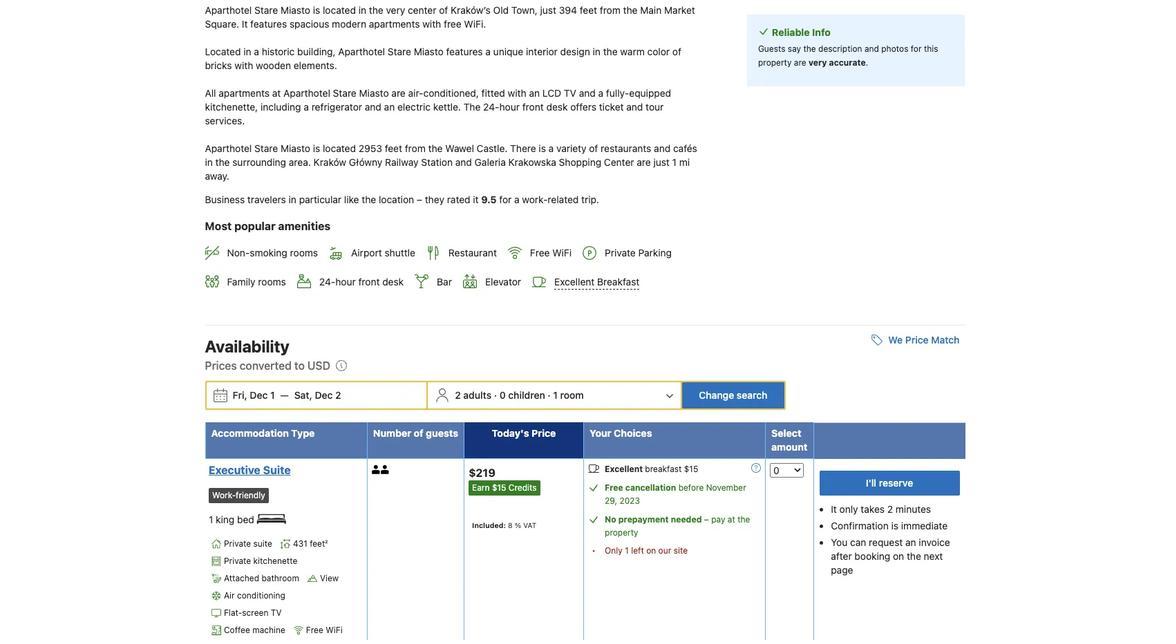 Task type: describe. For each thing, give the bounding box(es) containing it.
in up modern
[[359, 4, 367, 16]]

modern
[[332, 18, 366, 30]]

0 horizontal spatial apartments
[[219, 87, 270, 99]]

main
[[641, 4, 662, 16]]

number of guests
[[373, 427, 458, 439]]

it only takes 2 minutes confirmation is immediate you can request an invoice after booking on the next page
[[831, 503, 951, 576]]

availability
[[205, 337, 290, 356]]

family
[[227, 276, 256, 287]]

1 horizontal spatial wifi
[[553, 247, 572, 259]]

only
[[605, 545, 623, 556]]

say
[[788, 44, 801, 54]]

1 vertical spatial with
[[235, 60, 253, 71]]

the left main
[[623, 4, 638, 16]]

color
[[648, 46, 670, 57]]

1 vertical spatial desk
[[383, 276, 404, 287]]

invoice
[[919, 536, 951, 548]]

1 located from the top
[[323, 4, 356, 16]]

2 occupancy image from the left
[[381, 465, 390, 474]]

our
[[659, 545, 672, 556]]

kitchenette,
[[205, 101, 258, 113]]

431
[[293, 539, 308, 549]]

it inside aparthotel stare miasto is located in the very center of kraków's old town, just 394 feet from the main market square. it features spacious modern apartments with free wifi. located in a historic building, aparthotel stare miasto features a unique interior design in the warm color of bricks with wooden elements. all apartments at aparthotel stare miasto are air-conditioned, fitted with an lcd tv and a fully-equipped kitchenette, including a refrigerator and an electric kettle. the 24-hour front desk offers ticket and tour services. aparthotel stare miasto is located 2953 feet from the wawel castle. there is a variety of restaurants and cafés in the surrounding area. kraków główny railway station and galeria krakowska shopping center are just 1 mi away.
[[242, 18, 248, 30]]

the inside the it only takes 2 minutes confirmation is immediate you can request an invoice after booking on the next page
[[907, 550, 922, 562]]

hour inside aparthotel stare miasto is located in the very center of kraków's old town, just 394 feet from the main market square. it features spacious modern apartments with free wifi. located in a historic building, aparthotel stare miasto features a unique interior design in the warm color of bricks with wooden elements. all apartments at aparthotel stare miasto are air-conditioned, fitted with an lcd tv and a fully-equipped kitchenette, including a refrigerator and an electric kettle. the 24-hour front desk offers ticket and tour services. aparthotel stare miasto is located 2953 feet from the wawel castle. there is a variety of restaurants and cafés in the surrounding area. kraków główny railway station and galeria krakowska shopping center are just 1 mi away.
[[500, 101, 520, 113]]

excellent breakfast $15
[[605, 464, 699, 474]]

i'll reserve
[[866, 477, 914, 489]]

the right like
[[362, 194, 376, 205]]

aparthotel down elements.
[[284, 87, 330, 99]]

today's
[[492, 427, 529, 439]]

sat, dec 2 button
[[289, 383, 347, 408]]

they
[[425, 194, 445, 205]]

no prepayment needed
[[605, 514, 702, 525]]

number
[[373, 427, 412, 439]]

airport shuttle
[[351, 247, 416, 259]]

takes
[[861, 503, 885, 515]]

0 vertical spatial –
[[417, 194, 422, 205]]

before
[[679, 482, 704, 493]]

0 horizontal spatial front
[[359, 276, 380, 287]]

miasto down the center
[[414, 46, 444, 57]]

główny
[[349, 156, 383, 168]]

can
[[851, 536, 867, 548]]

kraków
[[314, 156, 347, 168]]

a left unique
[[486, 46, 491, 57]]

– pay at the property
[[605, 514, 751, 538]]

private suite
[[224, 539, 272, 549]]

0 vertical spatial feet
[[580, 4, 597, 16]]

kraków's
[[451, 4, 491, 16]]

november
[[706, 482, 747, 493]]

select
[[772, 427, 802, 439]]

coffee machine
[[224, 625, 285, 636]]

0 horizontal spatial an
[[384, 101, 395, 113]]

mi
[[680, 156, 690, 168]]

fully-
[[606, 87, 630, 99]]

miasto up the 'area.'
[[281, 143, 310, 154]]

conditioning
[[237, 591, 285, 601]]

design
[[561, 46, 590, 57]]

i'll reserve button
[[820, 471, 960, 496]]

today's price
[[492, 427, 556, 439]]

a right including
[[304, 101, 309, 113]]

travelers
[[247, 194, 286, 205]]

guests say the description and photos for this property are
[[758, 44, 939, 68]]

amenities
[[278, 220, 331, 232]]

0 horizontal spatial free
[[306, 625, 324, 636]]

in up 'away.'
[[205, 156, 213, 168]]

building,
[[297, 46, 336, 57]]

1 horizontal spatial apartments
[[369, 18, 420, 30]]

of left guests
[[414, 427, 424, 439]]

and left 'cafés'
[[654, 143, 671, 154]]

variety
[[557, 143, 587, 154]]

of up free at the left of the page
[[439, 4, 448, 16]]

the up station
[[428, 143, 443, 154]]

.
[[866, 57, 869, 68]]

desk inside aparthotel stare miasto is located in the very center of kraków's old town, just 394 feet from the main market square. it features spacious modern apartments with free wifi. located in a historic building, aparthotel stare miasto features a unique interior design in the warm color of bricks with wooden elements. all apartments at aparthotel stare miasto are air-conditioned, fitted with an lcd tv and a fully-equipped kitchenette, including a refrigerator and an electric kettle. the 24-hour front desk offers ticket and tour services. aparthotel stare miasto is located 2953 feet from the wawel castle. there is a variety of restaurants and cafés in the surrounding area. kraków główny railway station and galeria krakowska shopping center are just 1 mi away.
[[547, 101, 568, 113]]

executive suite link
[[209, 463, 359, 477]]

2 · from the left
[[548, 389, 551, 401]]

1 left "king"
[[209, 514, 213, 525]]

guests
[[758, 44, 786, 54]]

private parking
[[605, 247, 672, 259]]

the left warm
[[603, 46, 618, 57]]

krakowska
[[509, 156, 557, 168]]

0 horizontal spatial just
[[540, 4, 557, 16]]

location
[[379, 194, 414, 205]]

fri, dec 1 button
[[227, 383, 280, 408]]

request
[[869, 536, 903, 548]]

stare up surrounding
[[255, 143, 278, 154]]

and down wawel
[[456, 156, 472, 168]]

1 occupancy image from the left
[[372, 465, 381, 474]]

king
[[216, 514, 235, 525]]

bed
[[237, 514, 254, 525]]

you
[[831, 536, 848, 548]]

air conditioning
[[224, 591, 285, 601]]

kitchenette
[[253, 556, 298, 567]]

included:
[[472, 522, 506, 530]]

1 king bed
[[209, 514, 257, 525]]

next
[[924, 550, 943, 562]]

after
[[831, 550, 852, 562]]

and inside guests say the description and photos for this property are
[[865, 44, 880, 54]]

the
[[464, 101, 481, 113]]

no
[[605, 514, 617, 525]]

0 vertical spatial with
[[423, 18, 441, 30]]

restaurants
[[601, 143, 652, 154]]

2 adults · 0 children · 1 room button
[[430, 382, 680, 408]]

elements.
[[294, 60, 337, 71]]

more details on meals and payment options image
[[752, 463, 761, 473]]

offers
[[571, 101, 597, 113]]

center
[[604, 156, 634, 168]]

1 vertical spatial free wifi
[[306, 625, 343, 636]]

description
[[819, 44, 863, 54]]

1 dec from the left
[[250, 389, 268, 401]]

1 inside aparthotel stare miasto is located in the very center of kraków's old town, just 394 feet from the main market square. it features spacious modern apartments with free wifi. located in a historic building, aparthotel stare miasto features a unique interior design in the warm color of bricks with wooden elements. all apartments at aparthotel stare miasto are air-conditioned, fitted with an lcd tv and a fully-equipped kitchenette, including a refrigerator and an electric kettle. the 24-hour front desk offers ticket and tour services. aparthotel stare miasto is located 2953 feet from the wawel castle. there is a variety of restaurants and cafés in the surrounding area. kraków główny railway station and galeria krakowska shopping center are just 1 mi away.
[[673, 156, 677, 168]]

coffee
[[224, 625, 250, 636]]

miasto up spacious
[[281, 4, 310, 16]]

very inside aparthotel stare miasto is located in the very center of kraków's old town, just 394 feet from the main market square. it features spacious modern apartments with free wifi. located in a historic building, aparthotel stare miasto features a unique interior design in the warm color of bricks with wooden elements. all apartments at aparthotel stare miasto are air-conditioned, fitted with an lcd tv and a fully-equipped kitchenette, including a refrigerator and an electric kettle. the 24-hour front desk offers ticket and tour services. aparthotel stare miasto is located 2953 feet from the wawel castle. there is a variety of restaurants and cafés in the surrounding area. kraków główny railway station and galeria krakowska shopping center are just 1 mi away.
[[386, 4, 405, 16]]

0 vertical spatial features
[[250, 18, 287, 30]]

1 vertical spatial wifi
[[326, 625, 343, 636]]

2953
[[359, 143, 382, 154]]

in right located
[[244, 46, 251, 57]]

executive suite
[[209, 464, 291, 476]]

earn
[[472, 483, 490, 493]]

24-hour front desk
[[319, 276, 404, 287]]

old
[[493, 4, 509, 16]]

a left work-
[[514, 194, 520, 205]]

fitted
[[482, 87, 505, 99]]

0 horizontal spatial on
[[647, 545, 656, 556]]

0 horizontal spatial for
[[499, 194, 512, 205]]

of right color
[[673, 46, 682, 57]]

0 vertical spatial an
[[529, 87, 540, 99]]

0 vertical spatial free
[[530, 247, 550, 259]]

2 horizontal spatial free
[[605, 482, 624, 493]]

in right travelers
[[289, 194, 297, 205]]

like
[[344, 194, 359, 205]]

front inside aparthotel stare miasto is located in the very center of kraków's old town, just 394 feet from the main market square. it features spacious modern apartments with free wifi. located in a historic building, aparthotel stare miasto features a unique interior design in the warm color of bricks with wooden elements. all apartments at aparthotel stare miasto are air-conditioned, fitted with an lcd tv and a fully-equipped kitchenette, including a refrigerator and an electric kettle. the 24-hour front desk offers ticket and tour services. aparthotel stare miasto is located 2953 feet from the wawel castle. there is a variety of restaurants and cafés in the surrounding area. kraków główny railway station and galeria krakowska shopping center are just 1 mi away.
[[523, 101, 544, 113]]

aparthotel down modern
[[338, 46, 385, 57]]

1 vertical spatial are
[[392, 87, 406, 99]]

1 horizontal spatial features
[[446, 46, 483, 57]]

$15 for excellent
[[684, 464, 699, 474]]

refrigerator
[[312, 101, 362, 113]]

elevator
[[485, 276, 521, 287]]

—
[[280, 389, 289, 401]]

2 vertical spatial are
[[637, 156, 651, 168]]

miasto up refrigerator
[[359, 87, 389, 99]]

price for today's
[[532, 427, 556, 439]]

the left the center
[[369, 4, 384, 16]]

a left fully-
[[599, 87, 604, 99]]

stare up air-
[[388, 46, 411, 57]]

at inside aparthotel stare miasto is located in the very center of kraków's old town, just 394 feet from the main market square. it features spacious modern apartments with free wifi. located in a historic building, aparthotel stare miasto features a unique interior design in the warm color of bricks with wooden elements. all apartments at aparthotel stare miasto are air-conditioned, fitted with an lcd tv and a fully-equipped kitchenette, including a refrigerator and an electric kettle. the 24-hour front desk offers ticket and tour services. aparthotel stare miasto is located 2953 feet from the wawel castle. there is a variety of restaurants and cafés in the surrounding area. kraków główny railway station and galeria krakowska shopping center are just 1 mi away.
[[272, 87, 281, 99]]

change
[[699, 389, 735, 401]]

the up 'away.'
[[215, 156, 230, 168]]

$15 for $219
[[492, 483, 506, 493]]

2 dec from the left
[[315, 389, 333, 401]]

1 left —
[[270, 389, 275, 401]]



Task type: vqa. For each thing, say whether or not it's contained in the screenshot.
AFFECT
no



Task type: locate. For each thing, give the bounding box(es) containing it.
rooms down non-smoking rooms
[[258, 276, 286, 287]]

2 located from the top
[[323, 143, 356, 154]]

guests
[[426, 427, 458, 439]]

in
[[359, 4, 367, 16], [244, 46, 251, 57], [593, 46, 601, 57], [205, 156, 213, 168], [289, 194, 297, 205]]

private for private suite
[[224, 539, 251, 549]]

it inside the it only takes 2 minutes confirmation is immediate you can request an invoice after booking on the next page
[[831, 503, 837, 515]]

with down the center
[[423, 18, 441, 30]]

1 horizontal spatial tv
[[564, 87, 577, 99]]

2 adults · 0 children · 1 room
[[455, 389, 584, 401]]

on inside the it only takes 2 minutes confirmation is immediate you can request an invoice after booking on the next page
[[893, 550, 905, 562]]

aparthotel down services.
[[205, 143, 252, 154]]

a left variety
[[549, 143, 554, 154]]

0 horizontal spatial with
[[235, 60, 253, 71]]

aparthotel up square.
[[205, 4, 252, 16]]

excellent up 'free cancellation'
[[605, 464, 643, 474]]

1 horizontal spatial rooms
[[290, 247, 318, 259]]

it right square.
[[242, 18, 248, 30]]

flat-
[[224, 608, 242, 618]]

$15 right earn
[[492, 483, 506, 493]]

0 horizontal spatial 24-
[[319, 276, 336, 287]]

1 vertical spatial front
[[359, 276, 380, 287]]

family rooms
[[227, 276, 286, 287]]

1 horizontal spatial an
[[529, 87, 540, 99]]

in right design at the top of the page
[[593, 46, 601, 57]]

1 horizontal spatial at
[[728, 514, 736, 525]]

0 horizontal spatial dec
[[250, 389, 268, 401]]

· left 0
[[494, 389, 497, 401]]

select amount
[[772, 427, 808, 453]]

including
[[261, 101, 301, 113]]

front down lcd
[[523, 101, 544, 113]]

0 horizontal spatial tv
[[271, 608, 282, 618]]

breakfast
[[645, 464, 682, 474]]

0 vertical spatial excellent
[[555, 276, 595, 288]]

1 vertical spatial features
[[446, 46, 483, 57]]

booking
[[855, 550, 891, 562]]

– left pay
[[705, 514, 709, 525]]

historic
[[262, 46, 295, 57]]

1 horizontal spatial free
[[530, 247, 550, 259]]

type
[[291, 427, 315, 439]]

shopping
[[559, 156, 602, 168]]

0 vertical spatial at
[[272, 87, 281, 99]]

property inside guests say the description and photos for this property are
[[758, 57, 792, 68]]

1 horizontal spatial property
[[758, 57, 792, 68]]

1 horizontal spatial price
[[906, 334, 929, 346]]

dec right fri,
[[250, 389, 268, 401]]

converted
[[240, 359, 292, 372]]

galeria
[[475, 156, 506, 168]]

usd
[[308, 359, 331, 372]]

dec right sat, on the bottom left of the page
[[315, 389, 333, 401]]

friendly
[[236, 490, 265, 500]]

price for we
[[906, 334, 929, 346]]

price right we
[[906, 334, 929, 346]]

prices converted to usd
[[205, 359, 331, 372]]

located up kraków at the left top of the page
[[323, 143, 356, 154]]

1 horizontal spatial very
[[809, 57, 827, 68]]

are left air-
[[392, 87, 406, 99]]

2 vertical spatial with
[[508, 87, 527, 99]]

on down request
[[893, 550, 905, 562]]

•
[[592, 545, 596, 556]]

1 horizontal spatial feet
[[580, 4, 597, 16]]

private
[[605, 247, 636, 259], [224, 539, 251, 549], [224, 556, 251, 567]]

24-
[[483, 101, 500, 113], [319, 276, 336, 287]]

room
[[561, 389, 584, 401]]

non-
[[227, 247, 250, 259]]

0 horizontal spatial from
[[405, 143, 426, 154]]

property inside – pay at the property
[[605, 527, 639, 538]]

just left mi
[[654, 156, 670, 168]]

interior
[[526, 46, 558, 57]]

are inside guests say the description and photos for this property are
[[794, 57, 807, 68]]

are down 'say'
[[794, 57, 807, 68]]

the inside guests say the description and photos for this property are
[[804, 44, 816, 54]]

free wifi down view
[[306, 625, 343, 636]]

1 vertical spatial $15
[[492, 483, 506, 493]]

choices
[[614, 427, 652, 439]]

0 vertical spatial front
[[523, 101, 544, 113]]

most popular amenities
[[205, 220, 331, 232]]

very down description at the top of page
[[809, 57, 827, 68]]

very accurate .
[[809, 57, 869, 68]]

rated
[[447, 194, 471, 205]]

is up spacious
[[313, 4, 320, 16]]

0 vertical spatial from
[[600, 4, 621, 16]]

there
[[510, 143, 536, 154]]

wifi down view
[[326, 625, 343, 636]]

1 vertical spatial excellent
[[605, 464, 643, 474]]

just left 394
[[540, 4, 557, 16]]

work-
[[212, 490, 236, 500]]

1 horizontal spatial $15
[[684, 464, 699, 474]]

0 horizontal spatial free wifi
[[306, 625, 343, 636]]

1 vertical spatial located
[[323, 143, 356, 154]]

2023
[[620, 496, 640, 506]]

machine
[[253, 625, 285, 636]]

accommodation type
[[211, 427, 315, 439]]

the right pay
[[738, 514, 751, 525]]

0 vertical spatial desk
[[547, 101, 568, 113]]

private for private kitchenette
[[224, 556, 251, 567]]

– inside – pay at the property
[[705, 514, 709, 525]]

pay
[[712, 514, 726, 525]]

very left the center
[[386, 4, 405, 16]]

a left historic at the left
[[254, 46, 259, 57]]

0 vertical spatial very
[[386, 4, 405, 16]]

is up kraków at the left top of the page
[[313, 143, 320, 154]]

free up 29, in the right bottom of the page
[[605, 482, 624, 493]]

1 left room on the bottom
[[553, 389, 558, 401]]

1 horizontal spatial excellent
[[605, 464, 643, 474]]

0 horizontal spatial ·
[[494, 389, 497, 401]]

· right children
[[548, 389, 551, 401]]

0 horizontal spatial are
[[392, 87, 406, 99]]

1 vertical spatial an
[[384, 101, 395, 113]]

stare up historic at the left
[[255, 4, 278, 16]]

1
[[673, 156, 677, 168], [270, 389, 275, 401], [553, 389, 558, 401], [209, 514, 213, 525], [625, 545, 629, 556]]

at right pay
[[728, 514, 736, 525]]

on right left on the bottom of page
[[647, 545, 656, 556]]

desk down shuttle
[[383, 276, 404, 287]]

free right machine
[[306, 625, 324, 636]]

kettle.
[[433, 101, 461, 113]]

station
[[421, 156, 453, 168]]

excellent for excellent breakfast
[[555, 276, 595, 288]]

feet right 394
[[580, 4, 597, 16]]

tour
[[646, 101, 664, 113]]

1 vertical spatial tv
[[271, 608, 282, 618]]

0 horizontal spatial excellent
[[555, 276, 595, 288]]

from left main
[[600, 4, 621, 16]]

0 vertical spatial free wifi
[[530, 247, 572, 259]]

wifi
[[553, 247, 572, 259], [326, 625, 343, 636]]

0 vertical spatial rooms
[[290, 247, 318, 259]]

free wifi up excellent breakfast
[[530, 247, 572, 259]]

features up historic at the left
[[250, 18, 287, 30]]

fri,
[[233, 389, 247, 401]]

24- down fitted
[[483, 101, 500, 113]]

1 horizontal spatial it
[[831, 503, 837, 515]]

executive
[[209, 464, 261, 476]]

to
[[294, 359, 305, 372]]

railway
[[385, 156, 419, 168]]

apartments up kitchenette,
[[219, 87, 270, 99]]

confirmation
[[831, 520, 889, 532]]

1 horizontal spatial free wifi
[[530, 247, 572, 259]]

24- inside aparthotel stare miasto is located in the very center of kraków's old town, just 394 feet from the main market square. it features spacious modern apartments with free wifi. located in a historic building, aparthotel stare miasto features a unique interior design in the warm color of bricks with wooden elements. all apartments at aparthotel stare miasto are air-conditioned, fitted with an lcd tv and a fully-equipped kitchenette, including a refrigerator and an electric kettle. the 24-hour front desk offers ticket and tour services. aparthotel stare miasto is located 2953 feet from the wawel castle. there is a variety of restaurants and cafés in the surrounding area. kraków główny railway station and galeria krakowska shopping center are just 1 mi away.
[[483, 101, 500, 113]]

particular
[[299, 194, 342, 205]]

1 horizontal spatial just
[[654, 156, 670, 168]]

0 vertical spatial private
[[605, 247, 636, 259]]

excellent left breakfast
[[555, 276, 595, 288]]

1 horizontal spatial from
[[600, 4, 621, 16]]

1 vertical spatial hour
[[336, 276, 356, 287]]

0 horizontal spatial it
[[242, 18, 248, 30]]

1 vertical spatial for
[[499, 194, 512, 205]]

prepayment
[[619, 514, 669, 525]]

private for private parking
[[605, 247, 636, 259]]

warm
[[621, 46, 645, 57]]

wifi up excellent breakfast
[[553, 247, 572, 259]]

0 horizontal spatial $15
[[492, 483, 506, 493]]

0 horizontal spatial 2
[[335, 389, 341, 401]]

match
[[932, 334, 960, 346]]

tv
[[564, 87, 577, 99], [271, 608, 282, 618]]

0 vertical spatial for
[[911, 44, 922, 54]]

1 vertical spatial just
[[654, 156, 670, 168]]

flat-screen tv
[[224, 608, 282, 618]]

0 horizontal spatial at
[[272, 87, 281, 99]]

0 horizontal spatial features
[[250, 18, 287, 30]]

1 left left on the bottom of page
[[625, 545, 629, 556]]

rooms down amenities
[[290, 247, 318, 259]]

included: 8 % vat
[[472, 522, 537, 530]]

0 vertical spatial property
[[758, 57, 792, 68]]

2 horizontal spatial are
[[794, 57, 807, 68]]

an inside the it only takes 2 minutes confirmation is immediate you can request an invoice after booking on the next page
[[906, 536, 917, 548]]

an left lcd
[[529, 87, 540, 99]]

immediate
[[902, 520, 948, 532]]

1 vertical spatial it
[[831, 503, 837, 515]]

an
[[529, 87, 540, 99], [384, 101, 395, 113], [906, 536, 917, 548]]

1 inside 2 adults · 0 children · 1 room button
[[553, 389, 558, 401]]

0 horizontal spatial hour
[[336, 276, 356, 287]]

2 inside button
[[455, 389, 461, 401]]

$15 inside '$219 earn $15 credits'
[[492, 483, 506, 493]]

excellent for excellent breakfast $15
[[605, 464, 643, 474]]

0 vertical spatial hour
[[500, 101, 520, 113]]

front down "airport"
[[359, 276, 380, 287]]

features down wifi.
[[446, 46, 483, 57]]

is up krakowska
[[539, 143, 546, 154]]

0 horizontal spatial feet
[[385, 143, 402, 154]]

desk
[[547, 101, 568, 113], [383, 276, 404, 287]]

square.
[[205, 18, 239, 30]]

tv up machine
[[271, 608, 282, 618]]

are
[[794, 57, 807, 68], [392, 87, 406, 99], [637, 156, 651, 168]]

search
[[737, 389, 768, 401]]

1 vertical spatial property
[[605, 527, 639, 538]]

– left they
[[417, 194, 422, 205]]

is up request
[[892, 520, 899, 532]]

1 horizontal spatial front
[[523, 101, 544, 113]]

aparthotel stare miasto is located in the very center of kraków's old town, just 394 feet from the main market square. it features spacious modern apartments with free wifi. located in a historic building, aparthotel stare miasto features a unique interior design in the warm color of bricks with wooden elements. all apartments at aparthotel stare miasto are air-conditioned, fitted with an lcd tv and a fully-equipped kitchenette, including a refrigerator and an electric kettle. the 24-hour front desk offers ticket and tour services. aparthotel stare miasto is located 2953 feet from the wawel castle. there is a variety of restaurants and cafés in the surrounding area. kraków główny railway station and galeria krakowska shopping center are just 1 mi away.
[[205, 4, 700, 182]]

of up shopping
[[589, 143, 598, 154]]

and right refrigerator
[[365, 101, 382, 113]]

site
[[674, 545, 688, 556]]

it left only
[[831, 503, 837, 515]]

market
[[665, 4, 695, 16]]

2 right sat, on the bottom left of the page
[[335, 389, 341, 401]]

and up the .
[[865, 44, 880, 54]]

2 vertical spatial private
[[224, 556, 251, 567]]

and up offers
[[579, 87, 596, 99]]

0 horizontal spatial wifi
[[326, 625, 343, 636]]

away.
[[205, 170, 230, 182]]

castle.
[[477, 143, 508, 154]]

2 inside the it only takes 2 minutes confirmation is immediate you can request an invoice after booking on the next page
[[888, 503, 893, 515]]

with right fitted
[[508, 87, 527, 99]]

and
[[865, 44, 880, 54], [579, 87, 596, 99], [365, 101, 382, 113], [627, 101, 643, 113], [654, 143, 671, 154], [456, 156, 472, 168]]

1 vertical spatial at
[[728, 514, 736, 525]]

with down located
[[235, 60, 253, 71]]

located up modern
[[323, 4, 356, 16]]

change search button
[[683, 382, 784, 408]]

private up breakfast
[[605, 247, 636, 259]]

feet up "railway"
[[385, 143, 402, 154]]

the inside – pay at the property
[[738, 514, 751, 525]]

apartments down the center
[[369, 18, 420, 30]]

left
[[631, 545, 644, 556]]

29,
[[605, 496, 618, 506]]

1 horizontal spatial –
[[705, 514, 709, 525]]

2 vertical spatial free
[[306, 625, 324, 636]]

hour down fitted
[[500, 101, 520, 113]]

minutes
[[896, 503, 932, 515]]

1 vertical spatial apartments
[[219, 87, 270, 99]]

occupancy image
[[372, 465, 381, 474], [381, 465, 390, 474]]

for inside guests say the description and photos for this property are
[[911, 44, 922, 54]]

1 horizontal spatial desk
[[547, 101, 568, 113]]

at inside – pay at the property
[[728, 514, 736, 525]]

2 left the 'adults'
[[455, 389, 461, 401]]

0 horizontal spatial price
[[532, 427, 556, 439]]

0 horizontal spatial –
[[417, 194, 422, 205]]

related
[[548, 194, 579, 205]]

at up including
[[272, 87, 281, 99]]

services.
[[205, 115, 245, 127]]

is inside the it only takes 2 minutes confirmation is immediate you can request an invoice after booking on the next page
[[892, 520, 899, 532]]

private down 1 king bed
[[224, 539, 251, 549]]

1 · from the left
[[494, 389, 497, 401]]

the left 'next'
[[907, 550, 922, 562]]

1 horizontal spatial ·
[[548, 389, 551, 401]]

most
[[205, 220, 232, 232]]

business travelers in particular like the location – they rated it 9.5 for a work-related trip.
[[205, 194, 599, 205]]

shuttle
[[385, 247, 416, 259]]

0 horizontal spatial rooms
[[258, 276, 286, 287]]

1 horizontal spatial 2
[[455, 389, 461, 401]]

1 vertical spatial –
[[705, 514, 709, 525]]

2
[[335, 389, 341, 401], [455, 389, 461, 401], [888, 503, 893, 515]]

1 horizontal spatial on
[[893, 550, 905, 562]]

front
[[523, 101, 544, 113], [359, 276, 380, 287]]

miasto
[[281, 4, 310, 16], [414, 46, 444, 57], [359, 87, 389, 99], [281, 143, 310, 154]]

price inside dropdown button
[[906, 334, 929, 346]]

of
[[439, 4, 448, 16], [673, 46, 682, 57], [589, 143, 598, 154], [414, 427, 424, 439]]

1 vertical spatial 24-
[[319, 276, 336, 287]]

0 vertical spatial just
[[540, 4, 557, 16]]

0 vertical spatial located
[[323, 4, 356, 16]]

tv inside aparthotel stare miasto is located in the very center of kraków's old town, just 394 feet from the main market square. it features spacious modern apartments with free wifi. located in a historic building, aparthotel stare miasto features a unique interior design in the warm color of bricks with wooden elements. all apartments at aparthotel stare miasto are air-conditioned, fitted with an lcd tv and a fully-equipped kitchenette, including a refrigerator and an electric kettle. the 24-hour front desk offers ticket and tour services. aparthotel stare miasto is located 2953 feet from the wawel castle. there is a variety of restaurants and cafés in the surrounding area. kraków główny railway station and galeria krakowska shopping center are just 1 mi away.
[[564, 87, 577, 99]]

dec
[[250, 389, 268, 401], [315, 389, 333, 401]]

1 vertical spatial private
[[224, 539, 251, 549]]

price
[[906, 334, 929, 346], [532, 427, 556, 439]]

attached bathroom
[[224, 573, 299, 584]]

private kitchenette
[[224, 556, 298, 567]]

price right 'today's'
[[532, 427, 556, 439]]

431 feet²
[[293, 539, 328, 549]]

1 vertical spatial feet
[[385, 143, 402, 154]]

located
[[205, 46, 241, 57]]

9.5
[[482, 194, 497, 205]]

excellent
[[555, 276, 595, 288], [605, 464, 643, 474]]

24- down amenities
[[319, 276, 336, 287]]

and left tour
[[627, 101, 643, 113]]

1 vertical spatial price
[[532, 427, 556, 439]]

feet²
[[310, 539, 328, 549]]

2 horizontal spatial an
[[906, 536, 917, 548]]

1 vertical spatial rooms
[[258, 276, 286, 287]]

the right 'say'
[[804, 44, 816, 54]]

cancellation
[[626, 482, 676, 493]]

property down guests
[[758, 57, 792, 68]]

2 horizontal spatial 2
[[888, 503, 893, 515]]

$219 earn $15 credits
[[469, 466, 537, 493]]

desk down lcd
[[547, 101, 568, 113]]

2 horizontal spatial with
[[508, 87, 527, 99]]

1 vertical spatial from
[[405, 143, 426, 154]]

1 vertical spatial very
[[809, 57, 827, 68]]

2 vertical spatial an
[[906, 536, 917, 548]]

stare up refrigerator
[[333, 87, 357, 99]]

non-smoking rooms
[[227, 247, 318, 259]]



